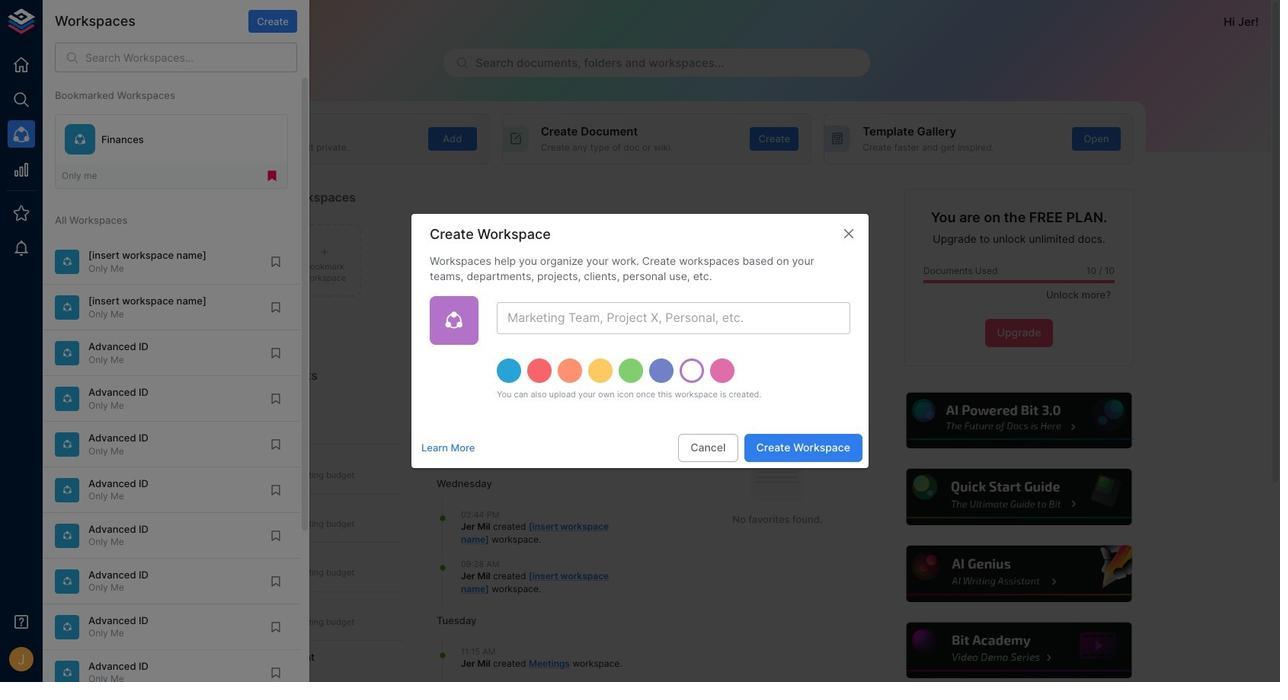 Task type: vqa. For each thing, say whether or not it's contained in the screenshot.
'Search documents, folders and workspaces...' text field
no



Task type: describe. For each thing, give the bounding box(es) containing it.
5 bookmark image from the top
[[269, 667, 283, 680]]

1 bookmark image from the top
[[269, 301, 283, 315]]

4 bookmark image from the top
[[269, 621, 283, 635]]

Marketing Team, Project X, Personal, etc. text field
[[497, 302, 851, 334]]

2 bookmark image from the top
[[269, 347, 283, 360]]

remove bookmark image
[[265, 169, 279, 183]]

5 bookmark image from the top
[[269, 575, 283, 589]]

Search Workspaces... text field
[[85, 43, 297, 73]]

1 help image from the top
[[905, 391, 1134, 451]]



Task type: locate. For each thing, give the bounding box(es) containing it.
4 bookmark image from the top
[[269, 530, 283, 543]]

1 bookmark image from the top
[[269, 255, 283, 269]]

3 bookmark image from the top
[[269, 484, 283, 498]]

bookmark image
[[269, 255, 283, 269], [269, 392, 283, 406], [269, 484, 283, 498], [269, 530, 283, 543], [269, 575, 283, 589]]

2 bookmark image from the top
[[269, 392, 283, 406]]

4 help image from the top
[[905, 621, 1134, 682]]

bookmark image
[[269, 301, 283, 315], [269, 347, 283, 360], [269, 438, 283, 452], [269, 621, 283, 635], [269, 667, 283, 680]]

3 help image from the top
[[905, 544, 1134, 605]]

2 help image from the top
[[905, 468, 1134, 528]]

help image
[[905, 391, 1134, 451], [905, 468, 1134, 528], [905, 544, 1134, 605], [905, 621, 1134, 682]]

3 bookmark image from the top
[[269, 438, 283, 452]]

dialog
[[412, 215, 869, 468]]



